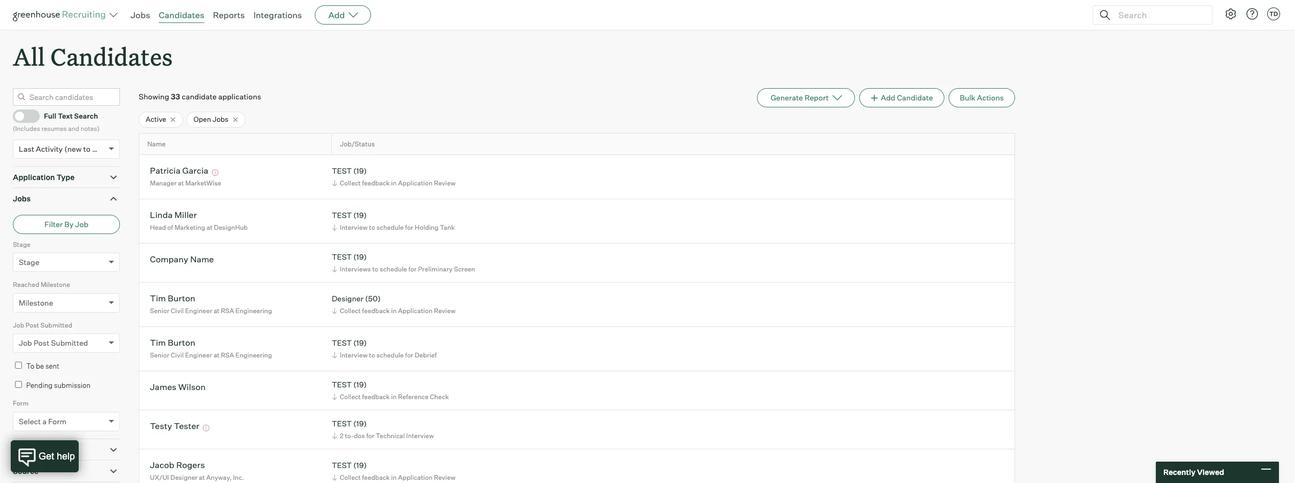 Task type: vqa. For each thing, say whether or not it's contained in the screenshot.


Task type: describe. For each thing, give the bounding box(es) containing it.
patricia garcia link
[[150, 166, 208, 178]]

review for jacob rogers
[[434, 474, 455, 482]]

job inside "button"
[[75, 220, 88, 229]]

designer inside the designer (50) collect feedback in application review
[[332, 295, 363, 304]]

bulk actions link
[[949, 88, 1015, 108]]

To be sent checkbox
[[15, 363, 22, 369]]

feedback for ux/ui designer at anyway, inc.
[[362, 474, 390, 482]]

all candidates
[[13, 41, 173, 72]]

patricia garcia
[[150, 166, 208, 176]]

test (19) collect feedback in reference check
[[332, 381, 449, 401]]

filter
[[44, 220, 63, 229]]

full
[[44, 112, 56, 120]]

profile details
[[13, 446, 64, 455]]

patricia garcia has been in application review for more than 5 days image
[[210, 170, 220, 176]]

last
[[19, 144, 34, 153]]

test for 2 to-dos for technical interview link
[[332, 420, 352, 429]]

to be sent
[[26, 363, 59, 371]]

submission
[[54, 382, 90, 390]]

tim burton link for test
[[150, 338, 195, 350]]

select
[[19, 417, 41, 427]]

open
[[194, 115, 211, 124]]

0 horizontal spatial name
[[147, 140, 166, 148]]

reports link
[[213, 10, 245, 20]]

reached milestone element
[[13, 280, 120, 321]]

viewed
[[1197, 469, 1224, 478]]

td button
[[1267, 7, 1280, 20]]

1 vertical spatial form
[[48, 417, 67, 427]]

by
[[64, 220, 73, 229]]

(19) for interviews to schedule for preliminary screen link
[[353, 253, 367, 262]]

filter by job
[[44, 220, 88, 229]]

showing 33 candidate applications
[[139, 92, 261, 101]]

to for test (19) interview to schedule for holding tank
[[369, 224, 375, 232]]

type
[[56, 173, 75, 182]]

designhub
[[214, 224, 248, 232]]

active
[[146, 115, 166, 124]]

be
[[36, 363, 44, 371]]

Pending submission checkbox
[[15, 382, 22, 389]]

details
[[38, 446, 64, 455]]

jacob
[[150, 461, 174, 471]]

to for test (19) interviews to schedule for preliminary screen
[[372, 265, 378, 274]]

candidate
[[897, 93, 933, 102]]

greenhouse recruiting image
[[13, 9, 109, 21]]

search
[[74, 112, 98, 120]]

testy tester link
[[150, 422, 199, 434]]

schedule inside the test (19) interviews to schedule for preliminary screen
[[380, 265, 407, 274]]

job/status
[[340, 140, 375, 148]]

application for manager at marketwise
[[398, 179, 432, 187]]

add for add candidate
[[881, 93, 895, 102]]

interviews
[[340, 265, 371, 274]]

james wilson
[[150, 382, 206, 393]]

generate
[[771, 93, 803, 102]]

source
[[13, 467, 39, 477]]

(19) for 2 to-dos for technical interview link
[[353, 420, 367, 429]]

1 vertical spatial milestone
[[19, 299, 53, 308]]

td button
[[1265, 5, 1282, 22]]

at for test (19) interview to schedule for debrief
[[214, 352, 219, 360]]

form element
[[13, 399, 120, 439]]

0 vertical spatial stage
[[13, 241, 31, 249]]

0 horizontal spatial jobs
[[13, 194, 31, 204]]

tim burton link for designer
[[150, 294, 195, 306]]

reached
[[13, 281, 39, 289]]

senior for test (19)
[[150, 352, 169, 360]]

to
[[26, 363, 34, 371]]

notes)
[[81, 125, 100, 133]]

test (19) collect feedback in application review for manager at marketwise
[[332, 167, 455, 187]]

marketing
[[174, 224, 205, 232]]

debrief
[[415, 352, 437, 360]]

wilson
[[178, 382, 206, 393]]

collect feedback in reference check link
[[330, 392, 451, 403]]

james wilson link
[[150, 382, 206, 395]]

(19) for collect feedback in reference check link
[[353, 381, 367, 390]]

checkmark image
[[18, 112, 26, 119]]

application for ux/ui designer at anyway, inc.
[[398, 474, 432, 482]]

linda miller head of marketing at designhub
[[150, 210, 248, 232]]

generate report button
[[757, 88, 855, 108]]

interview for linda miller
[[340, 224, 368, 232]]

(new
[[64, 144, 82, 153]]

holding
[[415, 224, 439, 232]]

manager
[[150, 179, 177, 187]]

review for tim burton
[[434, 307, 455, 315]]

(includes
[[13, 125, 40, 133]]

to-
[[345, 433, 354, 441]]

rsa for designer (50)
[[221, 307, 234, 315]]

engineer for designer (50)
[[185, 307, 212, 315]]

jacob rogers link
[[150, 461, 205, 473]]

ux/ui
[[150, 474, 169, 482]]

add candidate link
[[859, 88, 944, 108]]

filter by job button
[[13, 215, 120, 234]]

patricia
[[150, 166, 180, 176]]

2 horizontal spatial jobs
[[213, 115, 228, 124]]

technical
[[376, 433, 405, 441]]

open jobs
[[194, 115, 228, 124]]

add for add
[[328, 10, 345, 20]]

test for "interview to schedule for debrief" link
[[332, 339, 352, 348]]

designer (50) collect feedback in application review
[[332, 295, 455, 315]]

applications
[[218, 92, 261, 101]]

generate report
[[771, 93, 829, 102]]

33
[[171, 92, 180, 101]]

(19) for interview to schedule for holding tank link
[[353, 211, 367, 220]]

civil for designer (50)
[[171, 307, 184, 315]]

select a form
[[19, 417, 67, 427]]

2 to-dos for technical interview link
[[330, 431, 437, 442]]

testy tester has been in technical interview for more than 14 days image
[[201, 426, 211, 432]]

test (19) 2 to-dos for technical interview
[[332, 420, 434, 441]]

0 vertical spatial candidates
[[159, 10, 204, 20]]

old)
[[92, 144, 106, 153]]

in inside test (19) collect feedback in reference check
[[391, 393, 397, 401]]

1 horizontal spatial jobs
[[131, 10, 150, 20]]

linda
[[150, 210, 173, 221]]

recently viewed
[[1163, 469, 1224, 478]]

interview to schedule for holding tank link
[[330, 223, 457, 233]]

inc.
[[233, 474, 244, 482]]

application down last
[[13, 173, 55, 182]]

linda miller link
[[150, 210, 197, 222]]

0 horizontal spatial form
[[13, 400, 29, 408]]

last activity (new to old) option
[[19, 144, 106, 153]]

1 collect feedback in application review link from the top
[[330, 178, 458, 188]]

senior for designer (50)
[[150, 307, 169, 315]]

all
[[13, 41, 45, 72]]

reference
[[398, 393, 429, 401]]

testy tester
[[150, 422, 199, 432]]

candidate
[[182, 92, 217, 101]]

a
[[42, 417, 47, 427]]

in for manager at marketwise
[[391, 179, 397, 187]]

preliminary
[[418, 265, 453, 274]]

sent
[[45, 363, 59, 371]]

report
[[805, 93, 829, 102]]

schedule for miller
[[376, 224, 404, 232]]

1 vertical spatial stage
[[19, 258, 39, 267]]

company name
[[150, 255, 214, 265]]

check
[[430, 393, 449, 401]]



Task type: locate. For each thing, give the bounding box(es) containing it.
1 vertical spatial candidates
[[50, 41, 173, 72]]

test (19) interview to schedule for debrief
[[332, 339, 437, 360]]

to left old)
[[83, 144, 90, 153]]

schedule for burton
[[376, 352, 404, 360]]

collect feedback in application review link down the technical
[[330, 473, 458, 483]]

job post submitted element
[[13, 321, 120, 361]]

review inside the designer (50) collect feedback in application review
[[434, 307, 455, 315]]

in down the technical
[[391, 474, 397, 482]]

0 vertical spatial job post submitted
[[13, 322, 72, 330]]

2 vertical spatial schedule
[[376, 352, 404, 360]]

job post submitted
[[13, 322, 72, 330], [19, 339, 88, 348]]

1 vertical spatial civil
[[171, 352, 184, 360]]

0 vertical spatial tim
[[150, 294, 166, 304]]

1 vertical spatial job post submitted
[[19, 339, 88, 348]]

1 vertical spatial collect feedback in application review link
[[330, 306, 458, 316]]

0 vertical spatial test (19) collect feedback in application review
[[332, 167, 455, 187]]

interview for tim burton
[[340, 352, 368, 360]]

2 burton from the top
[[168, 338, 195, 349]]

screen
[[454, 265, 475, 274]]

interview to schedule for debrief link
[[330, 351, 439, 361]]

tim burton link down company
[[150, 294, 195, 306]]

2 engineer from the top
[[185, 352, 212, 360]]

james
[[150, 382, 176, 393]]

testy
[[150, 422, 172, 432]]

anyway,
[[206, 474, 232, 482]]

0 horizontal spatial designer
[[170, 474, 198, 482]]

application down interviews to schedule for preliminary screen link
[[398, 307, 432, 315]]

add inside popup button
[[328, 10, 345, 20]]

0 vertical spatial senior
[[150, 307, 169, 315]]

jobs down application type
[[13, 194, 31, 204]]

in for ux/ui designer at anyway, inc.
[[391, 474, 397, 482]]

civil for test (19)
[[171, 352, 184, 360]]

collect inside the designer (50) collect feedback in application review
[[340, 307, 361, 315]]

company name link
[[150, 255, 214, 267]]

engineer
[[185, 307, 212, 315], [185, 352, 212, 360]]

full text search (includes resumes and notes)
[[13, 112, 100, 133]]

test for interviews to schedule for preliminary screen link
[[332, 253, 352, 262]]

3 (19) from the top
[[353, 253, 367, 262]]

1 rsa from the top
[[221, 307, 234, 315]]

collect feedback in application review link down (50)
[[330, 306, 458, 316]]

(19) down job/status
[[353, 167, 367, 176]]

2 vertical spatial interview
[[406, 433, 434, 441]]

in up the test (19) interview to schedule for debrief
[[391, 307, 397, 315]]

at inside jacob rogers ux/ui designer at anyway, inc.
[[199, 474, 205, 482]]

1 vertical spatial tim burton senior civil engineer at rsa engineering
[[150, 338, 272, 360]]

interview inside test (19) 2 to-dos for technical interview
[[406, 433, 434, 441]]

1 tim from the top
[[150, 294, 166, 304]]

designer down jacob rogers link in the left bottom of the page
[[170, 474, 198, 482]]

miller
[[174, 210, 197, 221]]

4 (19) from the top
[[353, 339, 367, 348]]

schedule left holding
[[376, 224, 404, 232]]

candidates link
[[159, 10, 204, 20]]

0 horizontal spatial add
[[328, 10, 345, 20]]

job post submitted up sent
[[19, 339, 88, 348]]

schedule up test (19) collect feedback in reference check
[[376, 352, 404, 360]]

2 rsa from the top
[[221, 352, 234, 360]]

interview right the technical
[[406, 433, 434, 441]]

feedback up test (19) 2 to-dos for technical interview on the left bottom
[[362, 393, 390, 401]]

feedback down 2 to-dos for technical interview link
[[362, 474, 390, 482]]

test inside the test (19) interview to schedule for debrief
[[332, 339, 352, 348]]

2 feedback from the top
[[362, 307, 390, 315]]

milestone down reached milestone
[[19, 299, 53, 308]]

designer
[[332, 295, 363, 304], [170, 474, 198, 482]]

test inside test (19) interview to schedule for holding tank
[[332, 211, 352, 220]]

application down the technical
[[398, 474, 432, 482]]

test down job/status
[[332, 167, 352, 176]]

interview
[[340, 224, 368, 232], [340, 352, 368, 360], [406, 433, 434, 441]]

submitted down reached milestone "element" at bottom
[[40, 322, 72, 330]]

reports
[[213, 10, 245, 20]]

engineering for designer (50)
[[235, 307, 272, 315]]

(19)
[[353, 167, 367, 176], [353, 211, 367, 220], [353, 253, 367, 262], [353, 339, 367, 348], [353, 381, 367, 390], [353, 420, 367, 429], [353, 462, 367, 471]]

1 vertical spatial designer
[[170, 474, 198, 482]]

(19) inside test (19) collect feedback in reference check
[[353, 381, 367, 390]]

jobs right the open
[[213, 115, 228, 124]]

at for test (19) interview to schedule for holding tank
[[207, 224, 212, 232]]

1 vertical spatial rsa
[[221, 352, 234, 360]]

burton for test
[[168, 338, 195, 349]]

(50)
[[365, 295, 381, 304]]

to right interviews
[[372, 265, 378, 274]]

for inside test (19) interview to schedule for holding tank
[[405, 224, 413, 232]]

1 vertical spatial schedule
[[380, 265, 407, 274]]

tim for test
[[150, 338, 166, 349]]

schedule up the designer (50) collect feedback in application review
[[380, 265, 407, 274]]

civil up james wilson
[[171, 352, 184, 360]]

feedback for senior civil engineer at rsa engineering
[[362, 307, 390, 315]]

tim burton senior civil engineer at rsa engineering for designer
[[150, 294, 272, 315]]

tim burton link up james wilson
[[150, 338, 195, 350]]

tim for designer
[[150, 294, 166, 304]]

configure image
[[1224, 7, 1237, 20]]

reached milestone
[[13, 281, 70, 289]]

(19) up "interview to schedule for debrief" link
[[353, 339, 367, 348]]

1 vertical spatial submitted
[[51, 339, 88, 348]]

0 vertical spatial job
[[75, 220, 88, 229]]

for inside the test (19) interview to schedule for debrief
[[405, 352, 413, 360]]

rsa for test (19)
[[221, 352, 234, 360]]

2 tim burton link from the top
[[150, 338, 195, 350]]

name inside company name link
[[190, 255, 214, 265]]

1 vertical spatial burton
[[168, 338, 195, 349]]

application up test (19) interview to schedule for holding tank
[[398, 179, 432, 187]]

3 in from the top
[[391, 393, 397, 401]]

stage
[[13, 241, 31, 249], [19, 258, 39, 267]]

profile
[[13, 446, 37, 455]]

1 vertical spatial tim burton link
[[150, 338, 195, 350]]

Search text field
[[1116, 7, 1202, 23]]

in left reference
[[391, 393, 397, 401]]

for
[[405, 224, 413, 232], [408, 265, 417, 274], [405, 352, 413, 360], [366, 433, 374, 441]]

engineering for test (19)
[[235, 352, 272, 360]]

submitted up sent
[[51, 339, 88, 348]]

0 vertical spatial engineering
[[235, 307, 272, 315]]

test (19) interview to schedule for holding tank
[[332, 211, 455, 232]]

head
[[150, 224, 166, 232]]

collect inside test (19) collect feedback in reference check
[[340, 393, 361, 401]]

application
[[13, 173, 55, 182], [398, 179, 432, 187], [398, 307, 432, 315], [398, 474, 432, 482]]

(19) up collect feedback in reference check link
[[353, 381, 367, 390]]

recently
[[1163, 469, 1195, 478]]

(19) inside test (19) 2 to-dos for technical interview
[[353, 420, 367, 429]]

garcia
[[182, 166, 208, 176]]

for left preliminary on the left bottom of page
[[408, 265, 417, 274]]

test inside test (19) collect feedback in reference check
[[332, 381, 352, 390]]

engineer for test (19)
[[185, 352, 212, 360]]

0 vertical spatial tim burton senior civil engineer at rsa engineering
[[150, 294, 272, 315]]

1 burton from the top
[[168, 294, 195, 304]]

2 test (19) collect feedback in application review from the top
[[332, 462, 455, 482]]

rogers
[[176, 461, 205, 471]]

tim burton senior civil engineer at rsa engineering up wilson on the bottom left of page
[[150, 338, 272, 360]]

0 vertical spatial review
[[434, 179, 455, 187]]

pending
[[26, 382, 53, 390]]

0 vertical spatial collect feedback in application review link
[[330, 178, 458, 188]]

integrations link
[[253, 10, 302, 20]]

0 vertical spatial rsa
[[221, 307, 234, 315]]

in up test (19) interview to schedule for holding tank
[[391, 179, 397, 187]]

marketwise
[[185, 179, 221, 187]]

senior up james
[[150, 352, 169, 360]]

0 vertical spatial name
[[147, 140, 166, 148]]

form right a in the left of the page
[[48, 417, 67, 427]]

name right company
[[190, 255, 214, 265]]

collect down interviews
[[340, 307, 361, 315]]

2 vertical spatial collect feedback in application review link
[[330, 473, 458, 483]]

4 feedback from the top
[[362, 474, 390, 482]]

2 collect from the top
[[340, 307, 361, 315]]

0 vertical spatial jobs
[[131, 10, 150, 20]]

test inside test (19) 2 to-dos for technical interview
[[332, 420, 352, 429]]

0 vertical spatial submitted
[[40, 322, 72, 330]]

1 vertical spatial tim
[[150, 338, 166, 349]]

civil
[[171, 307, 184, 315], [171, 352, 184, 360]]

test up interviews
[[332, 253, 352, 262]]

test (19) interviews to schedule for preliminary screen
[[332, 253, 475, 274]]

1 vertical spatial post
[[34, 339, 49, 348]]

for for tim burton
[[405, 352, 413, 360]]

(19) up dos
[[353, 420, 367, 429]]

2 collect feedback in application review link from the top
[[330, 306, 458, 316]]

4 in from the top
[[391, 474, 397, 482]]

job post submitted down reached milestone "element" at bottom
[[13, 322, 72, 330]]

td
[[1269, 10, 1278, 18]]

schedule inside the test (19) interview to schedule for debrief
[[376, 352, 404, 360]]

1 horizontal spatial name
[[190, 255, 214, 265]]

0 vertical spatial civil
[[171, 307, 184, 315]]

1 vertical spatial review
[[434, 307, 455, 315]]

for left holding
[[405, 224, 413, 232]]

1 vertical spatial job
[[13, 322, 24, 330]]

collect down to-
[[340, 474, 361, 482]]

test up 2
[[332, 420, 352, 429]]

Search candidates field
[[13, 88, 120, 106]]

at inside linda miller head of marketing at designhub
[[207, 224, 212, 232]]

3 collect from the top
[[340, 393, 361, 401]]

5 (19) from the top
[[353, 381, 367, 390]]

6 test from the top
[[332, 420, 352, 429]]

feedback inside the designer (50) collect feedback in application review
[[362, 307, 390, 315]]

1 civil from the top
[[171, 307, 184, 315]]

company
[[150, 255, 188, 265]]

application type
[[13, 173, 75, 182]]

interview up test (19) collect feedback in reference check
[[340, 352, 368, 360]]

engineer down company name link
[[185, 307, 212, 315]]

(19) inside the test (19) interview to schedule for debrief
[[353, 339, 367, 348]]

post up the "to be sent"
[[34, 339, 49, 348]]

0 vertical spatial schedule
[[376, 224, 404, 232]]

4 collect from the top
[[340, 474, 361, 482]]

pending submission
[[26, 382, 90, 390]]

collect up to-
[[340, 393, 361, 401]]

tim up james
[[150, 338, 166, 349]]

test up collect feedback in reference check link
[[332, 381, 352, 390]]

1 vertical spatial add
[[881, 93, 895, 102]]

tim down company
[[150, 294, 166, 304]]

2 vertical spatial job
[[19, 339, 32, 348]]

test for collect feedback in reference check link
[[332, 381, 352, 390]]

designer inside jacob rogers ux/ui designer at anyway, inc.
[[170, 474, 198, 482]]

1 horizontal spatial designer
[[332, 295, 363, 304]]

tim burton senior civil engineer at rsa engineering down company name link
[[150, 294, 272, 315]]

collect feedback in application review link for burton
[[330, 306, 458, 316]]

actions
[[977, 93, 1004, 102]]

resumes
[[41, 125, 67, 133]]

(19) for "interview to schedule for debrief" link
[[353, 339, 367, 348]]

feedback up test (19) interview to schedule for holding tank
[[362, 179, 390, 187]]

candidate reports are now available! apply filters and select "view in app" element
[[757, 88, 855, 108]]

to inside the test (19) interview to schedule for debrief
[[369, 352, 375, 360]]

0 vertical spatial form
[[13, 400, 29, 408]]

0 vertical spatial interview
[[340, 224, 368, 232]]

1 horizontal spatial form
[[48, 417, 67, 427]]

0 vertical spatial burton
[[168, 294, 195, 304]]

1 feedback from the top
[[362, 179, 390, 187]]

1 vertical spatial engineering
[[235, 352, 272, 360]]

6 (19) from the top
[[353, 420, 367, 429]]

collect feedback in application review link for rogers
[[330, 473, 458, 483]]

name down active
[[147, 140, 166, 148]]

0 vertical spatial post
[[26, 322, 39, 330]]

tester
[[174, 422, 199, 432]]

test (19) collect feedback in application review for ux/ui designer at anyway, inc.
[[332, 462, 455, 482]]

1 test (19) collect feedback in application review from the top
[[332, 167, 455, 187]]

interviews to schedule for preliminary screen link
[[330, 264, 478, 275]]

2 vertical spatial jobs
[[13, 194, 31, 204]]

collect for manager at marketwise
[[340, 179, 361, 187]]

(19) down dos
[[353, 462, 367, 471]]

in for senior civil engineer at rsa engineering
[[391, 307, 397, 315]]

test up "interview to schedule for debrief" link
[[332, 339, 352, 348]]

(19) up interviews
[[353, 253, 367, 262]]

to for test (19) interview to schedule for debrief
[[369, 352, 375, 360]]

1 test from the top
[[332, 167, 352, 176]]

2 senior from the top
[[150, 352, 169, 360]]

7 test from the top
[[332, 462, 352, 471]]

1 vertical spatial test (19) collect feedback in application review
[[332, 462, 455, 482]]

feedback down (50)
[[362, 307, 390, 315]]

test
[[332, 167, 352, 176], [332, 211, 352, 220], [332, 253, 352, 262], [332, 339, 352, 348], [332, 381, 352, 390], [332, 420, 352, 429], [332, 462, 352, 471]]

collect down job/status
[[340, 179, 361, 187]]

1 review from the top
[[434, 179, 455, 187]]

add
[[328, 10, 345, 20], [881, 93, 895, 102]]

3 test from the top
[[332, 253, 352, 262]]

test inside the test (19) interviews to schedule for preliminary screen
[[332, 253, 352, 262]]

application inside the designer (50) collect feedback in application review
[[398, 307, 432, 315]]

0 vertical spatial milestone
[[41, 281, 70, 289]]

1 tim burton senior civil engineer at rsa engineering from the top
[[150, 294, 272, 315]]

0 vertical spatial designer
[[332, 295, 363, 304]]

7 (19) from the top
[[353, 462, 367, 471]]

(19) up interview to schedule for holding tank link
[[353, 211, 367, 220]]

2 tim burton senior civil engineer at rsa engineering from the top
[[150, 338, 272, 360]]

3 review from the top
[[434, 474, 455, 482]]

stage element
[[13, 240, 120, 280]]

to up interviews
[[369, 224, 375, 232]]

for inside test (19) 2 to-dos for technical interview
[[366, 433, 374, 441]]

collect feedback in application review link up test (19) interview to schedule for holding tank
[[330, 178, 458, 188]]

senior down company
[[150, 307, 169, 315]]

at for designer (50) collect feedback in application review
[[214, 307, 219, 315]]

milestone down stage element
[[41, 281, 70, 289]]

collect feedback in application review link
[[330, 178, 458, 188], [330, 306, 458, 316], [330, 473, 458, 483]]

in inside the designer (50) collect feedback in application review
[[391, 307, 397, 315]]

for left debrief
[[405, 352, 413, 360]]

for inside the test (19) interviews to schedule for preliminary screen
[[408, 265, 417, 274]]

4 test from the top
[[332, 339, 352, 348]]

review
[[434, 179, 455, 187], [434, 307, 455, 315], [434, 474, 455, 482]]

for for linda miller
[[405, 224, 413, 232]]

1 horizontal spatial add
[[881, 93, 895, 102]]

interview up interviews
[[340, 224, 368, 232]]

0 vertical spatial tim burton link
[[150, 294, 195, 306]]

test up interview to schedule for holding tank link
[[332, 211, 352, 220]]

to for last activity (new to old)
[[83, 144, 90, 153]]

for right dos
[[366, 433, 374, 441]]

last activity (new to old)
[[19, 144, 106, 153]]

dos
[[354, 433, 365, 441]]

test (19) collect feedback in application review down the technical
[[332, 462, 455, 482]]

form down pending submission option
[[13, 400, 29, 408]]

collect for senior civil engineer at rsa engineering
[[340, 307, 361, 315]]

(19) inside test (19) interview to schedule for holding tank
[[353, 211, 367, 220]]

to up test (19) collect feedback in reference check
[[369, 352, 375, 360]]

job
[[75, 220, 88, 229], [13, 322, 24, 330], [19, 339, 32, 348]]

5 test from the top
[[332, 381, 352, 390]]

1 engineering from the top
[[235, 307, 272, 315]]

designer left (50)
[[332, 295, 363, 304]]

2 test from the top
[[332, 211, 352, 220]]

2 vertical spatial review
[[434, 474, 455, 482]]

1 vertical spatial interview
[[340, 352, 368, 360]]

in
[[391, 179, 397, 187], [391, 307, 397, 315], [391, 393, 397, 401], [391, 474, 397, 482]]

0 vertical spatial add
[[328, 10, 345, 20]]

of
[[167, 224, 173, 232]]

2 civil from the top
[[171, 352, 184, 360]]

1 tim burton link from the top
[[150, 294, 195, 306]]

1 in from the top
[[391, 179, 397, 187]]

for for testy tester
[[366, 433, 374, 441]]

(19) inside the test (19) interviews to schedule for preliminary screen
[[353, 253, 367, 262]]

1 collect from the top
[[340, 179, 361, 187]]

add candidate
[[881, 93, 933, 102]]

application for senior civil engineer at rsa engineering
[[398, 307, 432, 315]]

1 (19) from the top
[[353, 167, 367, 176]]

feedback inside test (19) collect feedback in reference check
[[362, 393, 390, 401]]

burton
[[168, 294, 195, 304], [168, 338, 195, 349]]

1 vertical spatial name
[[190, 255, 214, 265]]

test for interview to schedule for holding tank link
[[332, 211, 352, 220]]

test (19) collect feedback in application review up test (19) interview to schedule for holding tank
[[332, 167, 455, 187]]

candidates down jobs link
[[50, 41, 173, 72]]

feedback for manager at marketwise
[[362, 179, 390, 187]]

burton for designer
[[168, 294, 195, 304]]

1 vertical spatial engineer
[[185, 352, 212, 360]]

candidates
[[159, 10, 204, 20], [50, 41, 173, 72]]

engineer up wilson on the bottom left of page
[[185, 352, 212, 360]]

2 tim from the top
[[150, 338, 166, 349]]

2 review from the top
[[434, 307, 455, 315]]

1 vertical spatial jobs
[[213, 115, 228, 124]]

tim burton link
[[150, 294, 195, 306], [150, 338, 195, 350]]

2 in from the top
[[391, 307, 397, 315]]

manager at marketwise
[[150, 179, 221, 187]]

2 (19) from the top
[[353, 211, 367, 220]]

3 feedback from the top
[[362, 393, 390, 401]]

collect for ux/ui designer at anyway, inc.
[[340, 474, 361, 482]]

interview inside test (19) interview to schedule for holding tank
[[340, 224, 368, 232]]

burton up james wilson
[[168, 338, 195, 349]]

activity
[[36, 144, 63, 153]]

bulk actions
[[960, 93, 1004, 102]]

1 engineer from the top
[[185, 307, 212, 315]]

showing
[[139, 92, 169, 101]]

tim burton senior civil engineer at rsa engineering for test
[[150, 338, 272, 360]]

interview inside the test (19) interview to schedule for debrief
[[340, 352, 368, 360]]

1 senior from the top
[[150, 307, 169, 315]]

jobs left candidates link at the left top of page
[[131, 10, 150, 20]]

0 vertical spatial engineer
[[185, 307, 212, 315]]

add button
[[315, 5, 371, 25]]

schedule inside test (19) interview to schedule for holding tank
[[376, 224, 404, 232]]

1 vertical spatial senior
[[150, 352, 169, 360]]

to inside the test (19) interviews to schedule for preliminary screen
[[372, 265, 378, 274]]

3 collect feedback in application review link from the top
[[330, 473, 458, 483]]

2 engineering from the top
[[235, 352, 272, 360]]

jacob rogers ux/ui designer at anyway, inc.
[[150, 461, 244, 482]]

civil down company name link
[[171, 307, 184, 315]]

to inside test (19) interview to schedule for holding tank
[[369, 224, 375, 232]]

post down reached
[[26, 322, 39, 330]]

candidates right jobs link
[[159, 10, 204, 20]]

test down 2
[[332, 462, 352, 471]]

burton down company name link
[[168, 294, 195, 304]]



